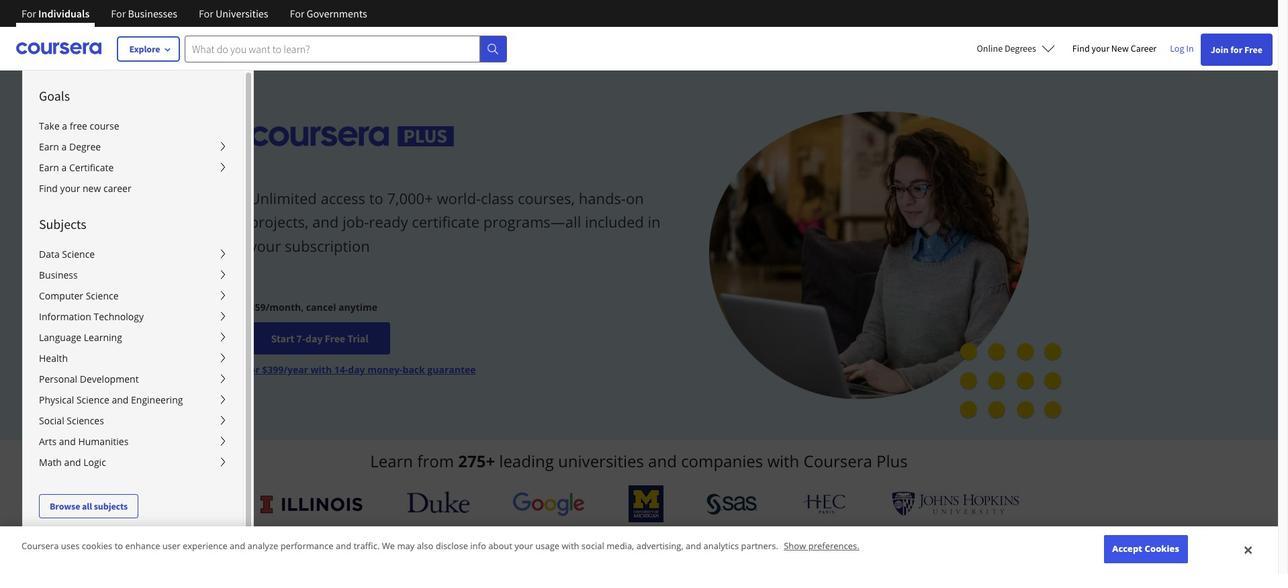 Task type: describe. For each thing, give the bounding box(es) containing it.
courses,
[[518, 188, 575, 208]]

new
[[1112, 42, 1129, 54]]

individuals
[[38, 7, 90, 20]]

money-
[[368, 364, 403, 376]]

find your new career link
[[1066, 40, 1164, 57]]

arts
[[39, 435, 57, 448]]

projects,
[[250, 212, 309, 232]]

language learning
[[39, 331, 122, 344]]

and inside dropdown button
[[64, 456, 81, 469]]

your inside unlimited access to 7,000+ world-class courses, hands-on projects, and job-ready certificate programs—all included in your subscription
[[250, 235, 281, 256]]

disclose
[[436, 540, 468, 552]]

a for certificate
[[61, 161, 67, 174]]

humanities
[[78, 435, 129, 448]]

join for free link
[[1201, 34, 1273, 66]]

and inside popup button
[[59, 435, 76, 448]]

free inside button
[[325, 332, 345, 345]]

development
[[80, 373, 139, 386]]

take
[[39, 120, 60, 132]]

leading
[[499, 450, 554, 472]]

banner navigation
[[11, 0, 378, 37]]

log in link
[[1164, 40, 1201, 56]]

explore button
[[118, 37, 179, 61]]

science for physical
[[77, 394, 109, 406]]

1 vertical spatial to
[[115, 540, 123, 552]]

uses
[[61, 540, 80, 552]]

physical science and engineering
[[39, 394, 183, 406]]

back
[[403, 364, 425, 376]]

also
[[417, 540, 433, 552]]

/year
[[284, 364, 308, 376]]

take a free course link
[[23, 116, 243, 136]]

language learning button
[[23, 327, 243, 348]]

for universities
[[199, 7, 268, 20]]

show
[[784, 540, 806, 552]]

personal development
[[39, 373, 139, 386]]

for individuals
[[21, 7, 90, 20]]

preferences.
[[809, 540, 860, 552]]

or
[[250, 364, 260, 376]]

cancel
[[306, 301, 336, 314]]

your inside explore menu element
[[60, 182, 80, 195]]

university of illinois at urbana-champaign image
[[259, 493, 364, 515]]

and left analytics
[[686, 540, 701, 552]]

or $399 /year with 14-day money-back guarantee
[[250, 364, 476, 376]]

and inside 'popup button'
[[112, 394, 129, 406]]

google image
[[513, 492, 585, 517]]

usage
[[536, 540, 560, 552]]

in
[[648, 212, 661, 232]]

data
[[39, 248, 60, 261]]

for for individuals
[[21, 7, 36, 20]]

learn
[[370, 450, 413, 472]]

career
[[103, 182, 131, 195]]

partners.
[[741, 540, 778, 552]]

coursera plus image
[[250, 126, 454, 146]]

math and logic button
[[23, 452, 243, 473]]

browse
[[50, 500, 80, 513]]

$59
[[250, 301, 266, 314]]

math and logic
[[39, 456, 106, 469]]

physical
[[39, 394, 74, 406]]

start 7-day free trial
[[271, 332, 369, 345]]

certificate
[[69, 161, 114, 174]]

1 horizontal spatial free
[[1245, 44, 1263, 56]]

1 horizontal spatial with
[[562, 540, 579, 552]]

universities
[[216, 7, 268, 20]]

$59 /month, cancel anytime
[[250, 301, 378, 314]]

media,
[[607, 540, 634, 552]]

analyze
[[248, 540, 278, 552]]

social sciences button
[[23, 410, 243, 431]]

earn for earn a certificate
[[39, 161, 59, 174]]

computer science button
[[23, 285, 243, 306]]

hands-
[[579, 188, 626, 208]]

degree
[[69, 140, 101, 153]]

unlimited access to 7,000+ world-class courses, hands-on projects, and job-ready certificate programs—all included in your subscription
[[250, 188, 661, 256]]

for governments
[[290, 7, 367, 20]]

earn for earn a degree
[[39, 140, 59, 153]]

world-
[[437, 188, 481, 208]]

degrees
[[1005, 42, 1036, 54]]

personal development button
[[23, 369, 243, 390]]

advertising,
[[637, 540, 684, 552]]

job-
[[343, 212, 369, 232]]

in
[[1186, 42, 1194, 54]]

arts and humanities button
[[23, 431, 243, 452]]

university of michigan image
[[629, 486, 664, 523]]

sas image
[[707, 493, 758, 515]]

social
[[39, 414, 64, 427]]

explore menu element
[[23, 71, 243, 519]]

information technology
[[39, 310, 144, 323]]

sciences
[[67, 414, 104, 427]]

learning
[[84, 331, 122, 344]]

subscription
[[285, 235, 370, 256]]

technology
[[94, 310, 144, 323]]

math
[[39, 456, 62, 469]]

find your new career
[[1073, 42, 1157, 54]]

14-
[[334, 364, 348, 376]]

take a free course
[[39, 120, 119, 132]]

performance
[[281, 540, 334, 552]]



Task type: locate. For each thing, give the bounding box(es) containing it.
science inside dropdown button
[[86, 290, 119, 302]]

browse all subjects button
[[39, 494, 138, 519]]

1 horizontal spatial find
[[1073, 42, 1090, 54]]

earn
[[39, 140, 59, 153], [39, 161, 59, 174]]

for for governments
[[290, 7, 305, 20]]

a left free
[[62, 120, 67, 132]]

0 horizontal spatial coursera
[[21, 540, 59, 552]]

0 horizontal spatial free
[[325, 332, 345, 345]]

1 vertical spatial day
[[348, 364, 365, 376]]

0 vertical spatial a
[[62, 120, 67, 132]]

with left social
[[562, 540, 579, 552]]

for left the governments at the left of the page
[[290, 7, 305, 20]]

0 vertical spatial day
[[306, 332, 323, 345]]

course
[[90, 120, 119, 132]]

0 horizontal spatial with
[[311, 364, 332, 376]]

menu item
[[253, 70, 884, 574]]

earn down take
[[39, 140, 59, 153]]

coursera up hec paris image
[[804, 450, 872, 472]]

find inside explore menu element
[[39, 182, 58, 195]]

and left analyze
[[230, 540, 245, 552]]

online
[[977, 42, 1003, 54]]

johns hopkins university image
[[892, 492, 1019, 517]]

subjects
[[39, 216, 86, 232]]

None search field
[[185, 35, 507, 62]]

certificate
[[412, 212, 480, 232]]

1 vertical spatial coursera
[[21, 540, 59, 552]]

a inside take a free course link
[[62, 120, 67, 132]]

2 vertical spatial a
[[61, 161, 67, 174]]

science up information technology
[[86, 290, 119, 302]]

0 vertical spatial find
[[1073, 42, 1090, 54]]

science inside 'popup button'
[[77, 394, 109, 406]]

coursera
[[804, 450, 872, 472], [21, 540, 59, 552]]

0 vertical spatial science
[[62, 248, 95, 261]]

social sciences
[[39, 414, 104, 427]]

anytime
[[339, 301, 378, 314]]

with right the companies
[[767, 450, 800, 472]]

with left 14-
[[311, 364, 332, 376]]

coursera uses cookies to enhance user experience and analyze performance and traffic. we may also disclose info about your usage with social media, advertising, and analytics partners. show preferences.
[[21, 540, 860, 552]]

info
[[470, 540, 486, 552]]

3 for from the left
[[199, 7, 214, 20]]

science down personal development
[[77, 394, 109, 406]]

What do you want to learn? text field
[[185, 35, 480, 62]]

universities
[[558, 450, 644, 472]]

logic
[[83, 456, 106, 469]]

a for degree
[[61, 140, 67, 153]]

learn from 275+ leading universities and companies with coursera plus
[[370, 450, 908, 472]]

accept cookies button
[[1104, 536, 1188, 564]]

earn inside popup button
[[39, 140, 59, 153]]

a left degree
[[61, 140, 67, 153]]

science for computer
[[86, 290, 119, 302]]

and left the traffic.
[[336, 540, 351, 552]]

earn a degree button
[[23, 136, 243, 157]]

find for find your new career
[[39, 182, 58, 195]]

group containing goals
[[22, 70, 884, 574]]

may
[[397, 540, 415, 552]]

cookies
[[82, 540, 112, 552]]

for left businesses
[[111, 7, 126, 20]]

1 vertical spatial science
[[86, 290, 119, 302]]

enhance
[[125, 540, 160, 552]]

hec paris image
[[801, 490, 848, 518]]

social
[[582, 540, 604, 552]]

goals
[[39, 87, 70, 104]]

science up the business
[[62, 248, 95, 261]]

1 vertical spatial a
[[61, 140, 67, 153]]

earn a degree
[[39, 140, 101, 153]]

group
[[22, 70, 884, 574]]

governments
[[307, 7, 367, 20]]

duke university image
[[407, 492, 469, 513]]

and right arts
[[59, 435, 76, 448]]

with
[[311, 364, 332, 376], [767, 450, 800, 472], [562, 540, 579, 552]]

science inside popup button
[[62, 248, 95, 261]]

day down $59 /month, cancel anytime
[[306, 332, 323, 345]]

1 horizontal spatial day
[[348, 364, 365, 376]]

earn inside dropdown button
[[39, 161, 59, 174]]

1 earn from the top
[[39, 140, 59, 153]]

a down earn a degree
[[61, 161, 67, 174]]

information
[[39, 310, 91, 323]]

a inside earn a degree popup button
[[61, 140, 67, 153]]

1 vertical spatial with
[[767, 450, 800, 472]]

0 vertical spatial earn
[[39, 140, 59, 153]]

earn down earn a degree
[[39, 161, 59, 174]]

a inside earn a certificate dropdown button
[[61, 161, 67, 174]]

0 vertical spatial coursera
[[804, 450, 872, 472]]

accept
[[1113, 543, 1143, 555]]

2 vertical spatial with
[[562, 540, 579, 552]]

0 horizontal spatial day
[[306, 332, 323, 345]]

0 vertical spatial with
[[311, 364, 332, 376]]

experience
[[183, 540, 228, 552]]

for for universities
[[199, 7, 214, 20]]

day
[[306, 332, 323, 345], [348, 364, 365, 376]]

find left new
[[1073, 42, 1090, 54]]

1 horizontal spatial coursera
[[804, 450, 872, 472]]

coursera image
[[16, 38, 101, 59]]

for left individuals
[[21, 7, 36, 20]]

health button
[[23, 348, 243, 369]]

/month,
[[266, 301, 304, 314]]

to up ready
[[369, 188, 383, 208]]

2 vertical spatial science
[[77, 394, 109, 406]]

data science
[[39, 248, 95, 261]]

day left money-
[[348, 364, 365, 376]]

find down earn a certificate at the top
[[39, 182, 58, 195]]

computer science
[[39, 290, 119, 302]]

and up the subscription
[[312, 212, 339, 232]]

career
[[1131, 42, 1157, 54]]

online degrees button
[[966, 34, 1066, 63]]

join
[[1211, 44, 1229, 56]]

2 horizontal spatial with
[[767, 450, 800, 472]]

for
[[1231, 44, 1243, 56]]

0 horizontal spatial find
[[39, 182, 58, 195]]

1 for from the left
[[21, 7, 36, 20]]

for for businesses
[[111, 7, 126, 20]]

physical science and engineering button
[[23, 390, 243, 410]]

1 horizontal spatial to
[[369, 188, 383, 208]]

and up university of michigan 'image' at the bottom of the page
[[648, 450, 677, 472]]

for left universities
[[199, 7, 214, 20]]

0 horizontal spatial to
[[115, 540, 123, 552]]

programs—all
[[484, 212, 581, 232]]

start 7-day free trial button
[[250, 323, 390, 355]]

day inside button
[[306, 332, 323, 345]]

2 for from the left
[[111, 7, 126, 20]]

0 vertical spatial to
[[369, 188, 383, 208]]

science for data
[[62, 248, 95, 261]]

your
[[1092, 42, 1110, 54], [60, 182, 80, 195], [250, 235, 281, 256], [515, 540, 533, 552]]

analytics
[[704, 540, 739, 552]]

a for free
[[62, 120, 67, 132]]

about
[[488, 540, 512, 552]]

explore
[[129, 43, 160, 55]]

0 vertical spatial free
[[1245, 44, 1263, 56]]

plus
[[877, 450, 908, 472]]

earn a certificate
[[39, 161, 114, 174]]

1 vertical spatial find
[[39, 182, 58, 195]]

start
[[271, 332, 294, 345]]

find your new career link
[[23, 178, 243, 199]]

computer
[[39, 290, 83, 302]]

traffic.
[[354, 540, 380, 552]]

2 earn from the top
[[39, 161, 59, 174]]

to inside unlimited access to 7,000+ world-class courses, hands-on projects, and job-ready certificate programs—all included in your subscription
[[369, 188, 383, 208]]

log in
[[1170, 42, 1194, 54]]

free right for
[[1245, 44, 1263, 56]]

guarantee
[[427, 364, 476, 376]]

1 vertical spatial free
[[325, 332, 345, 345]]

and inside unlimited access to 7,000+ world-class courses, hands-on projects, and job-ready certificate programs—all included in your subscription
[[312, 212, 339, 232]]

$399
[[262, 364, 284, 376]]

business
[[39, 269, 78, 281]]

arts and humanities
[[39, 435, 129, 448]]

unlimited
[[250, 188, 317, 208]]

find for find your new career
[[1073, 42, 1090, 54]]

health
[[39, 352, 68, 365]]

log
[[1170, 42, 1185, 54]]

data science button
[[23, 244, 243, 265]]

coursera left the "uses"
[[21, 540, 59, 552]]

businesses
[[128, 7, 177, 20]]

to right cookies
[[115, 540, 123, 552]]

and down development
[[112, 394, 129, 406]]

new
[[83, 182, 101, 195]]

275+
[[458, 450, 495, 472]]

science
[[62, 248, 95, 261], [86, 290, 119, 302], [77, 394, 109, 406]]

online degrees
[[977, 42, 1036, 54]]

free left 'trial'
[[325, 332, 345, 345]]

business button
[[23, 265, 243, 285]]

companies
[[681, 450, 763, 472]]

accept cookies
[[1113, 543, 1180, 555]]

find
[[1073, 42, 1090, 54], [39, 182, 58, 195]]

and left logic
[[64, 456, 81, 469]]

4 for from the left
[[290, 7, 305, 20]]

1 vertical spatial earn
[[39, 161, 59, 174]]



Task type: vqa. For each thing, say whether or not it's contained in the screenshot.
the rightmost micro-
no



